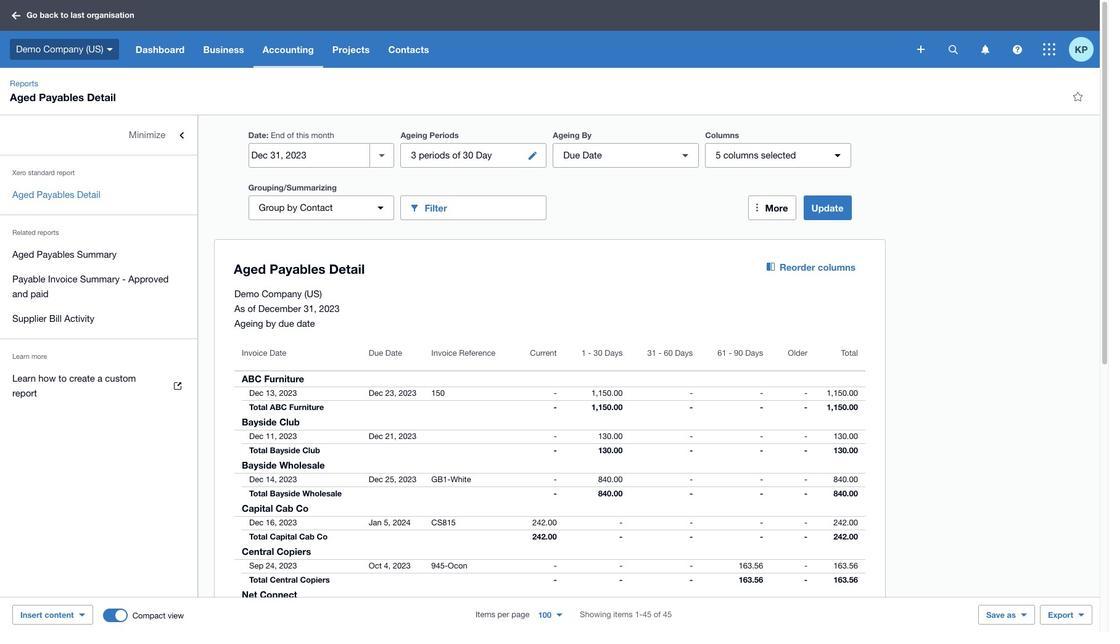 Task type: vqa. For each thing, say whether or not it's contained in the screenshot.


Task type: describe. For each thing, give the bounding box(es) containing it.
and
[[12, 289, 28, 299]]

0 vertical spatial cab
[[276, 503, 293, 514]]

by inside demo company (us) as of december 31, 2023 ageing by due date
[[266, 318, 276, 329]]

1 horizontal spatial abc
[[270, 402, 287, 412]]

1 horizontal spatial co
[[317, 532, 328, 542]]

61 - 90 days
[[718, 349, 763, 358]]

5
[[716, 150, 721, 160]]

Select end date field
[[249, 144, 370, 167]]

1 vertical spatial copiers
[[300, 575, 330, 585]]

dec 16, 2023 link
[[234, 517, 304, 529]]

supplier
[[12, 313, 47, 324]]

dec for dec 23, 2023
[[369, 389, 383, 398]]

reference
[[459, 349, 496, 358]]

Report title field
[[231, 255, 737, 284]]

total capital cab co
[[249, 532, 328, 542]]

31,
[[304, 304, 317, 314]]

dec 16, 2023
[[249, 518, 297, 527]]

payable invoice summary - approved and paid link
[[0, 267, 197, 307]]

organisation
[[87, 10, 134, 20]]

bill
[[49, 313, 62, 324]]

bayside up bayside wholesale
[[270, 445, 300, 455]]

1 130.00 link from the left
[[591, 431, 630, 443]]

0 vertical spatial copiers
[[277, 546, 311, 557]]

more
[[31, 353, 47, 360]]

1-
[[635, 610, 643, 619]]

jan 5, 2024 link
[[361, 517, 418, 529]]

2 163.56 link from the left
[[826, 560, 865, 572]]

supplier bill activity link
[[0, 307, 197, 331]]

90
[[734, 349, 743, 358]]

total button
[[815, 341, 865, 371]]

gb1-white
[[431, 475, 471, 484]]

report inside learn how to create a custom report
[[12, 388, 37, 399]]

total for total bayside club
[[249, 445, 268, 455]]

1 vertical spatial capital
[[270, 532, 297, 542]]

54.13 inside "link"
[[603, 605, 623, 614]]

dec 14, 2023
[[249, 475, 297, 484]]

contact
[[300, 202, 333, 213]]

11,
[[266, 432, 277, 441]]

945-ocon
[[431, 561, 467, 571]]

aged inside reports aged payables detail
[[10, 91, 36, 104]]

1 vertical spatial central
[[270, 575, 298, 585]]

contacts
[[388, 44, 429, 55]]

by inside popup button
[[287, 202, 297, 213]]

abc furniture
[[242, 373, 304, 384]]

periods
[[430, 130, 459, 140]]

2023 for dec 23, 2023
[[399, 389, 416, 398]]

total bayside wholesale
[[249, 489, 342, 498]]

due date for due date button
[[369, 349, 402, 358]]

accounting button
[[253, 31, 323, 68]]

2 horizontal spatial svg image
[[981, 45, 989, 54]]

invoice reference
[[431, 349, 496, 358]]

demo for demo company (us) as of december 31, 2023 ageing by due date
[[234, 289, 259, 299]]

1
[[582, 349, 586, 358]]

- inside payable invoice summary - approved and paid
[[122, 274, 126, 284]]

white
[[451, 475, 471, 484]]

bayside up dec 14, 2023 link
[[242, 460, 277, 471]]

dec for dec 21, 2023
[[369, 432, 383, 441]]

dec 11, 2023 link
[[234, 431, 304, 443]]

of inside button
[[452, 150, 460, 160]]

more button
[[748, 196, 796, 220]]

as
[[1007, 610, 1016, 620]]

ocon
[[448, 561, 467, 571]]

reports link
[[5, 78, 43, 90]]

month
[[311, 131, 334, 140]]

0 horizontal spatial club
[[279, 416, 300, 428]]

aged payables detail
[[12, 189, 100, 200]]

invoice date
[[242, 349, 286, 358]]

grouping/summarizing
[[248, 183, 337, 192]]

dec for dec 11, 2023
[[249, 432, 264, 441]]

dec 21, 2023
[[369, 432, 416, 441]]

payables for detail
[[37, 189, 74, 200]]

net connect
[[242, 589, 297, 600]]

0 horizontal spatial abc
[[242, 373, 262, 384]]

learn how to create a custom report
[[12, 373, 136, 399]]

reorder
[[780, 262, 815, 273]]

1 1,150.00 link from the left
[[584, 387, 630, 400]]

1 horizontal spatial report
[[57, 169, 75, 176]]

date for due date popup button
[[583, 150, 602, 160]]

group by contact
[[259, 202, 333, 213]]

2023 for dec 25, 2023
[[399, 475, 416, 484]]

reorder columns
[[780, 262, 856, 273]]

1 163.56 link from the left
[[731, 560, 771, 572]]

selected
[[761, 150, 796, 160]]

dec 13, 2023
[[249, 389, 297, 398]]

sep 24, 2023 link
[[234, 560, 304, 572]]

61 - 90 days button
[[700, 341, 771, 371]]

projects button
[[323, 31, 379, 68]]

as
[[234, 304, 245, 314]]

a
[[97, 373, 102, 384]]

0 vertical spatial central
[[242, 546, 274, 557]]

demo company (us)
[[16, 44, 103, 54]]

older
[[788, 349, 808, 358]]

jan
[[369, 518, 382, 527]]

61
[[718, 349, 727, 358]]

2 130.00 link from the left
[[826, 431, 865, 443]]

group by contact button
[[248, 196, 394, 220]]

2023 inside demo company (us) as of december 31, 2023 ageing by due date
[[319, 304, 340, 314]]

learn more
[[12, 353, 47, 360]]

filter button
[[401, 196, 547, 220]]

reports
[[37, 229, 59, 236]]

aged payables summary link
[[0, 242, 197, 267]]

1 242.00 link from the left
[[525, 517, 564, 529]]

54.13 link
[[595, 603, 630, 616]]

central copiers
[[242, 546, 311, 557]]

dec 13, 2023 link
[[234, 387, 304, 400]]

kp button
[[1069, 31, 1100, 68]]

2 1,150.00 link from the left
[[819, 387, 865, 400]]

columns for 5
[[723, 150, 759, 160]]

group
[[259, 202, 285, 213]]

net
[[242, 589, 257, 600]]

945-
[[431, 561, 448, 571]]

aged for aged payables summary
[[12, 249, 34, 260]]

cs815
[[431, 518, 456, 527]]

date for due date button
[[385, 349, 402, 358]]

:
[[266, 130, 269, 140]]

banner containing kp
[[0, 0, 1100, 68]]

bayside wholesale
[[242, 460, 325, 471]]

aged for aged payables detail
[[12, 189, 34, 200]]

date : end of this month
[[248, 130, 334, 140]]

2 54.13 from the top
[[603, 618, 623, 628]]

total for total bayside wholesale
[[249, 489, 268, 498]]

how
[[38, 373, 56, 384]]

capital cab co
[[242, 503, 309, 514]]

due
[[278, 318, 294, 329]]

due for due date button
[[369, 349, 383, 358]]

save as button
[[978, 605, 1035, 625]]

invoice for invoice date
[[242, 349, 267, 358]]

2 242.00 link from the left
[[826, 517, 865, 529]]

60
[[664, 349, 673, 358]]

31 - 60 days button
[[630, 341, 700, 371]]

bayside club
[[242, 416, 300, 428]]

of inside date : end of this month
[[287, 131, 294, 140]]

activity
[[64, 313, 94, 324]]

older button
[[771, 341, 815, 371]]

summary for invoice
[[80, 274, 120, 284]]

0 vertical spatial wholesale
[[279, 460, 325, 471]]

save
[[986, 610, 1005, 620]]

items
[[476, 610, 495, 619]]

export button
[[1040, 605, 1093, 625]]



Task type: locate. For each thing, give the bounding box(es) containing it.
dec left 11, at the left of page
[[249, 432, 264, 441]]

1 vertical spatial furniture
[[289, 402, 324, 412]]

reports aged payables detail
[[10, 79, 116, 104]]

1 horizontal spatial club
[[302, 445, 320, 455]]

2 vertical spatial payables
[[37, 249, 74, 260]]

due
[[563, 150, 580, 160], [369, 349, 383, 358]]

1 horizontal spatial columns
[[818, 262, 856, 273]]

total
[[841, 349, 858, 358], [249, 402, 268, 412], [249, 445, 268, 455], [249, 489, 268, 498], [249, 532, 268, 542], [249, 575, 268, 585]]

1 horizontal spatial svg image
[[917, 46, 925, 53]]

abc up dec 13, 2023 "link" on the left bottom of page
[[242, 373, 262, 384]]

1 days from the left
[[605, 349, 623, 358]]

1 horizontal spatial 840.00 link
[[826, 474, 865, 486]]

dec left 14,
[[249, 475, 264, 484]]

ageing left by
[[553, 130, 580, 140]]

invoice date button
[[234, 341, 361, 371]]

0 vertical spatial 30
[[463, 150, 473, 160]]

1 45 from the left
[[643, 610, 652, 619]]

summary for payables
[[77, 249, 117, 260]]

supplier bill activity
[[12, 313, 94, 324]]

150
[[431, 389, 445, 398]]

2023 inside dec 14, 2023 link
[[279, 475, 297, 484]]

days right 1
[[605, 349, 623, 358]]

date for invoice date button
[[270, 349, 286, 358]]

2023 inside dec 13, 2023 "link"
[[279, 389, 297, 398]]

days
[[605, 349, 623, 358], [675, 349, 693, 358], [745, 349, 763, 358]]

dec
[[249, 389, 264, 398], [369, 389, 383, 398], [249, 432, 264, 441], [369, 432, 383, 441], [249, 475, 264, 484], [369, 475, 383, 484], [249, 518, 264, 527]]

0 vertical spatial by
[[287, 202, 297, 213]]

dec 23, 2023 link
[[361, 387, 424, 400]]

45 right 1-
[[663, 610, 672, 619]]

summary up payable invoice summary - approved and paid link
[[77, 249, 117, 260]]

aged inside aged payables detail link
[[12, 189, 34, 200]]

1 vertical spatial cab
[[299, 532, 315, 542]]

2023 up total abc furniture
[[279, 389, 297, 398]]

30 right 1
[[594, 349, 603, 358]]

0 vertical spatial furniture
[[264, 373, 304, 384]]

invoice reference button
[[424, 341, 513, 371]]

1 54.13 from the top
[[603, 605, 623, 614]]

dec 23, 2023
[[369, 389, 416, 398]]

2 learn from the top
[[12, 373, 36, 384]]

days for 31 - 60 days
[[675, 349, 693, 358]]

ageing down as
[[234, 318, 263, 329]]

ageing for ageing periods
[[401, 130, 427, 140]]

add to favourites image
[[1065, 84, 1090, 109]]

0 vertical spatial capital
[[242, 503, 273, 514]]

furniture down dec 13, 2023
[[289, 402, 324, 412]]

end
[[271, 131, 285, 140]]

54.13 left 1-
[[603, 605, 623, 614]]

150 link
[[424, 387, 452, 400]]

dec left 25,
[[369, 475, 383, 484]]

54.13 down 54.13 "link"
[[603, 618, 623, 628]]

ageing for ageing by
[[553, 130, 580, 140]]

total down dec 13, 2023 "link" on the left bottom of page
[[249, 402, 268, 412]]

1 vertical spatial learn
[[12, 373, 36, 384]]

1 horizontal spatial (us)
[[304, 289, 322, 299]]

2023 inside oct 4, 2023 'link'
[[393, 561, 411, 571]]

(us) inside popup button
[[86, 44, 103, 54]]

cs815 link
[[424, 517, 463, 529]]

demo for demo company (us)
[[16, 44, 41, 54]]

days right 60
[[675, 349, 693, 358]]

due inside button
[[369, 349, 383, 358]]

0 vertical spatial summary
[[77, 249, 117, 260]]

company inside demo company (us) as of december 31, 2023 ageing by due date
[[262, 289, 302, 299]]

1 vertical spatial company
[[262, 289, 302, 299]]

2 45 from the left
[[663, 610, 672, 619]]

payables inside aged payables summary link
[[37, 249, 74, 260]]

total right older
[[841, 349, 858, 358]]

due date inside button
[[369, 349, 402, 358]]

payable invoice summary - approved and paid
[[12, 274, 169, 299]]

1 vertical spatial detail
[[77, 189, 100, 200]]

total inside total button
[[841, 349, 858, 358]]

columns right the reorder
[[818, 262, 856, 273]]

1 horizontal spatial 45
[[663, 610, 672, 619]]

club
[[279, 416, 300, 428], [302, 445, 320, 455]]

0 vertical spatial columns
[[723, 150, 759, 160]]

1 vertical spatial demo
[[234, 289, 259, 299]]

payables down reports link
[[39, 91, 84, 104]]

svg image inside go back to last organisation link
[[12, 11, 20, 19]]

cab up dec 16, 2023
[[276, 503, 293, 514]]

0 horizontal spatial due date
[[369, 349, 402, 358]]

2023 right 4,
[[393, 561, 411, 571]]

0 horizontal spatial 130.00 link
[[591, 431, 630, 443]]

100
[[538, 610, 552, 620]]

0 vertical spatial aged
[[10, 91, 36, 104]]

dec for dec 25, 2023
[[369, 475, 383, 484]]

0 horizontal spatial 840.00 link
[[591, 474, 630, 486]]

dec left 16,
[[249, 518, 264, 527]]

2024
[[393, 518, 411, 527]]

1 horizontal spatial cab
[[299, 532, 315, 542]]

1 vertical spatial columns
[[818, 262, 856, 273]]

bayside up dec 11, 2023 link
[[242, 416, 277, 428]]

summary inside payable invoice summary - approved and paid
[[80, 274, 120, 284]]

1 horizontal spatial 130.00 link
[[826, 431, 865, 443]]

payables down xero standard report on the top left of page
[[37, 189, 74, 200]]

go
[[27, 10, 38, 20]]

1 - 30 days
[[582, 349, 623, 358]]

total for total central copiers
[[249, 575, 268, 585]]

total abc furniture
[[249, 402, 324, 412]]

0 vertical spatial company
[[43, 44, 83, 54]]

dec left 21,
[[369, 432, 383, 441]]

aged inside aged payables summary link
[[12, 249, 34, 260]]

ageing by
[[553, 130, 592, 140]]

100 button
[[531, 605, 570, 625]]

back
[[40, 10, 58, 20]]

current
[[530, 349, 557, 358]]

copiers
[[277, 546, 311, 557], [300, 575, 330, 585]]

gb1-white link
[[424, 474, 478, 486]]

invoice up the abc furniture
[[242, 349, 267, 358]]

1 horizontal spatial by
[[287, 202, 297, 213]]

bayside up "capital cab co"
[[270, 489, 300, 498]]

0 vertical spatial learn
[[12, 353, 30, 360]]

1,150.00
[[591, 389, 623, 398], [827, 389, 858, 398], [591, 402, 623, 412], [827, 402, 858, 412]]

0 horizontal spatial days
[[605, 349, 623, 358]]

total central copiers
[[249, 575, 330, 585]]

2023 inside dec 23, 2023 link
[[399, 389, 416, 398]]

invoice inside payable invoice summary - approved and paid
[[48, 274, 77, 284]]

go back to last organisation link
[[7, 4, 142, 26]]

1 vertical spatial by
[[266, 318, 276, 329]]

0 vertical spatial due date
[[563, 150, 602, 160]]

svg image
[[981, 45, 989, 54], [917, 46, 925, 53], [107, 48, 113, 51]]

1 vertical spatial report
[[12, 388, 37, 399]]

due up dec 23, 2023
[[369, 349, 383, 358]]

0 vertical spatial (us)
[[86, 44, 103, 54]]

demo up as
[[234, 289, 259, 299]]

16,
[[266, 518, 277, 527]]

2 days from the left
[[675, 349, 693, 358]]

1 vertical spatial 54.13
[[603, 618, 623, 628]]

furniture
[[264, 373, 304, 384], [289, 402, 324, 412]]

3 periods of 30 day button
[[401, 143, 547, 168]]

of right periods in the top of the page
[[452, 150, 460, 160]]

0 horizontal spatial invoice
[[48, 274, 77, 284]]

2023 for sep 24, 2023
[[279, 561, 297, 571]]

days for 1 - 30 days
[[605, 349, 623, 358]]

2023 inside 'dec 25, 2023' link
[[399, 475, 416, 484]]

invoice down the aged payables summary
[[48, 274, 77, 284]]

accounting
[[263, 44, 314, 55]]

1 840.00 link from the left
[[591, 474, 630, 486]]

aged down xero
[[12, 189, 34, 200]]

1 horizontal spatial days
[[675, 349, 693, 358]]

-
[[122, 274, 126, 284], [588, 349, 591, 358], [659, 349, 662, 358], [729, 349, 732, 358], [554, 389, 557, 398], [690, 389, 693, 398], [760, 389, 763, 398], [804, 389, 808, 398], [554, 402, 557, 412], [690, 402, 693, 412], [760, 402, 763, 412], [804, 402, 808, 412], [554, 432, 557, 441], [690, 432, 693, 441], [760, 432, 763, 441], [804, 432, 808, 441], [554, 445, 557, 455], [690, 445, 693, 455], [760, 445, 763, 455], [804, 445, 808, 455], [554, 475, 557, 484], [690, 475, 693, 484], [760, 475, 763, 484], [804, 475, 808, 484], [554, 489, 557, 498], [690, 489, 693, 498], [760, 489, 763, 498], [804, 489, 808, 498], [620, 518, 623, 527], [690, 518, 693, 527], [760, 518, 763, 527], [804, 518, 808, 527], [619, 532, 623, 542], [690, 532, 693, 542], [760, 532, 763, 542], [804, 532, 808, 542], [554, 561, 557, 571], [620, 561, 623, 571], [690, 561, 693, 571], [804, 561, 808, 571], [554, 575, 557, 585], [619, 575, 623, 585], [690, 575, 693, 585], [804, 575, 808, 585], [554, 605, 557, 614], [554, 618, 557, 628]]

company for demo company (us)
[[43, 44, 83, 54]]

0 horizontal spatial cab
[[276, 503, 293, 514]]

0 horizontal spatial 45
[[643, 610, 652, 619]]

company inside demo company (us) popup button
[[43, 44, 83, 54]]

0 vertical spatial co
[[296, 503, 309, 514]]

1 vertical spatial due date
[[369, 349, 402, 358]]

1 vertical spatial wholesale
[[302, 489, 342, 498]]

learn down the learn more
[[12, 373, 36, 384]]

due date button
[[361, 341, 424, 371]]

2023 down bayside wholesale
[[279, 475, 297, 484]]

840.00 link
[[591, 474, 630, 486], [826, 474, 865, 486]]

1 learn from the top
[[12, 353, 30, 360]]

report up aged payables detail
[[57, 169, 75, 176]]

1 vertical spatial payables
[[37, 189, 74, 200]]

bayside
[[242, 416, 277, 428], [270, 445, 300, 455], [242, 460, 277, 471], [270, 489, 300, 498]]

summary
[[77, 249, 117, 260], [80, 274, 120, 284]]

dec 11, 2023
[[249, 432, 297, 441]]

summary down aged payables summary link in the top of the page
[[80, 274, 120, 284]]

1 vertical spatial summary
[[80, 274, 120, 284]]

to for last
[[61, 10, 68, 20]]

days inside "button"
[[605, 349, 623, 358]]

0 horizontal spatial 242.00 link
[[525, 517, 564, 529]]

0 horizontal spatial (us)
[[86, 44, 103, 54]]

2023 up total capital cab co on the bottom left of page
[[279, 518, 297, 527]]

per
[[498, 610, 509, 619]]

2 840.00 link from the left
[[826, 474, 865, 486]]

4,
[[384, 561, 391, 571]]

wholesale down bayside wholesale
[[302, 489, 342, 498]]

0 vertical spatial abc
[[242, 373, 262, 384]]

2023 inside sep 24, 2023 link
[[279, 561, 297, 571]]

capital up central copiers
[[270, 532, 297, 542]]

abc
[[242, 373, 262, 384], [270, 402, 287, 412]]

total down dec 11, 2023 link
[[249, 445, 268, 455]]

payables down reports
[[37, 249, 74, 260]]

1 vertical spatial due
[[369, 349, 383, 358]]

to inside learn how to create a custom report
[[58, 373, 67, 384]]

svg image inside demo company (us) popup button
[[107, 48, 113, 51]]

due date for due date popup button
[[563, 150, 602, 160]]

view
[[168, 611, 184, 620]]

report
[[57, 169, 75, 176], [12, 388, 37, 399]]

aged down related
[[12, 249, 34, 260]]

1,150.00 link down 1 - 30 days "button"
[[584, 387, 630, 400]]

furniture up dec 13, 2023
[[264, 373, 304, 384]]

(us) for demo company (us) as of december 31, 2023 ageing by due date
[[304, 289, 322, 299]]

- inside "button"
[[588, 349, 591, 358]]

3 periods of 30 day
[[411, 150, 492, 160]]

due down ageing by
[[563, 150, 580, 160]]

0 horizontal spatial by
[[266, 318, 276, 329]]

(us) down 'go back to last organisation'
[[86, 44, 103, 54]]

date up dec 23, 2023
[[385, 349, 402, 358]]

dec 25, 2023 link
[[361, 474, 424, 486]]

45 right items
[[643, 610, 652, 619]]

2023 for oct 4, 2023
[[393, 561, 411, 571]]

(us) inside demo company (us) as of december 31, 2023 ageing by due date
[[304, 289, 322, 299]]

copiers down total capital cab co on the bottom left of page
[[277, 546, 311, 557]]

total down sep
[[249, 575, 268, 585]]

learn left 'more'
[[12, 353, 30, 360]]

update button
[[804, 196, 852, 220]]

1 vertical spatial (us)
[[304, 289, 322, 299]]

0 vertical spatial payables
[[39, 91, 84, 104]]

of left this
[[287, 131, 294, 140]]

3
[[411, 150, 416, 160]]

0 horizontal spatial due
[[369, 349, 383, 358]]

xero standard report
[[12, 169, 75, 176]]

(us) for demo company (us)
[[86, 44, 103, 54]]

2023 for dec 13, 2023
[[279, 389, 297, 398]]

wholesale down total bayside club
[[279, 460, 325, 471]]

payables for summary
[[37, 249, 74, 260]]

2023 up total central copiers
[[279, 561, 297, 571]]

0 horizontal spatial co
[[296, 503, 309, 514]]

payables inside aged payables detail link
[[37, 189, 74, 200]]

cab up central copiers
[[299, 532, 315, 542]]

demo inside popup button
[[16, 44, 41, 54]]

page
[[512, 610, 530, 619]]

1 vertical spatial aged
[[12, 189, 34, 200]]

2023 right 25,
[[399, 475, 416, 484]]

1 horizontal spatial ageing
[[401, 130, 427, 140]]

due for due date popup button
[[563, 150, 580, 160]]

dec inside "link"
[[249, 389, 264, 398]]

club up bayside wholesale
[[302, 445, 320, 455]]

days right 90
[[745, 349, 763, 358]]

detail inside reports aged payables detail
[[87, 91, 116, 104]]

by left due on the left of the page
[[266, 318, 276, 329]]

capital up dec 16, 2023 link
[[242, 503, 273, 514]]

aged down reports link
[[10, 91, 36, 104]]

1 horizontal spatial 1,150.00 link
[[819, 387, 865, 400]]

24,
[[266, 561, 277, 571]]

columns inside button
[[818, 262, 856, 273]]

company down go back to last organisation link
[[43, 44, 83, 54]]

report output element
[[234, 341, 865, 632]]

company up the december in the top left of the page
[[262, 289, 302, 299]]

0 horizontal spatial 1,150.00 link
[[584, 387, 630, 400]]

242.00
[[532, 518, 557, 527], [834, 518, 858, 527], [532, 532, 557, 542], [834, 532, 858, 542]]

central up sep
[[242, 546, 274, 557]]

2023 inside dec 21, 2023 link
[[399, 432, 416, 441]]

dec for dec 14, 2023
[[249, 475, 264, 484]]

learn inside learn how to create a custom report
[[12, 373, 36, 384]]

2 horizontal spatial invoice
[[431, 349, 457, 358]]

2023 up total bayside club
[[279, 432, 297, 441]]

0 vertical spatial detail
[[87, 91, 116, 104]]

insert
[[20, 610, 42, 620]]

0 horizontal spatial 30
[[463, 150, 473, 160]]

company for demo company (us) as of december 31, 2023 ageing by due date
[[262, 289, 302, 299]]

days for 61 - 90 days
[[745, 349, 763, 358]]

of
[[287, 131, 294, 140], [452, 150, 460, 160], [248, 304, 256, 314], [654, 610, 661, 619]]

2 horizontal spatial days
[[745, 349, 763, 358]]

club down total abc furniture
[[279, 416, 300, 428]]

abc down dec 13, 2023
[[270, 402, 287, 412]]

aged payables detail link
[[0, 183, 197, 207]]

1 horizontal spatial 30
[[594, 349, 603, 358]]

2023
[[319, 304, 340, 314], [279, 389, 297, 398], [399, 389, 416, 398], [279, 432, 297, 441], [399, 432, 416, 441], [279, 475, 297, 484], [399, 475, 416, 484], [279, 518, 297, 527], [279, 561, 297, 571], [393, 561, 411, 571]]

total down dec 14, 2023 link
[[249, 489, 268, 498]]

0 horizontal spatial demo
[[16, 44, 41, 54]]

1 vertical spatial abc
[[270, 402, 287, 412]]

1 horizontal spatial 242.00 link
[[826, 517, 865, 529]]

0 horizontal spatial 163.56 link
[[731, 560, 771, 572]]

0 horizontal spatial ageing
[[234, 318, 263, 329]]

total for total
[[841, 349, 858, 358]]

2023 for dec 16, 2023
[[279, 518, 297, 527]]

0 vertical spatial demo
[[16, 44, 41, 54]]

0 vertical spatial 54.13
[[603, 605, 623, 614]]

content
[[45, 610, 74, 620]]

23,
[[385, 389, 396, 398]]

learn for learn more
[[12, 353, 30, 360]]

2023 for dec 11, 2023
[[279, 432, 297, 441]]

learn for learn how to create a custom report
[[12, 373, 36, 384]]

total for total abc furniture
[[249, 402, 268, 412]]

to inside banner
[[61, 10, 68, 20]]

date down by
[[583, 150, 602, 160]]

by down grouping/summarizing
[[287, 202, 297, 213]]

0 vertical spatial to
[[61, 10, 68, 20]]

1 horizontal spatial due
[[563, 150, 580, 160]]

columns for reorder
[[818, 262, 856, 273]]

due date inside popup button
[[563, 150, 602, 160]]

2023 inside dec 11, 2023 link
[[279, 432, 297, 441]]

total for total capital cab co
[[249, 532, 268, 542]]

export
[[1048, 610, 1073, 620]]

demo down go
[[16, 44, 41, 54]]

1 vertical spatial to
[[58, 373, 67, 384]]

copiers down sep 24, 2023 link
[[300, 575, 330, 585]]

2023 for dec 14, 2023
[[279, 475, 297, 484]]

dec for dec 13, 2023
[[249, 389, 264, 398]]

invoice
[[48, 274, 77, 284], [242, 349, 267, 358], [431, 349, 457, 358]]

due date
[[563, 150, 602, 160], [369, 349, 402, 358]]

date inside popup button
[[583, 150, 602, 160]]

0 vertical spatial due
[[563, 150, 580, 160]]

list of convenience dates image
[[370, 143, 394, 168]]

total down dec 16, 2023 link
[[249, 532, 268, 542]]

dashboard
[[136, 44, 185, 55]]

invoice for invoice reference
[[431, 349, 457, 358]]

of right as
[[248, 304, 256, 314]]

1 horizontal spatial 163.56 link
[[826, 560, 865, 572]]

dec left 23,
[[369, 389, 383, 398]]

2023 for dec 21, 2023
[[399, 432, 416, 441]]

date
[[297, 318, 315, 329]]

ageing inside demo company (us) as of december 31, 2023 ageing by due date
[[234, 318, 263, 329]]

to for create
[[58, 373, 67, 384]]

ageing periods
[[401, 130, 459, 140]]

dec for dec 16, 2023
[[249, 518, 264, 527]]

central up connect
[[270, 575, 298, 585]]

ageing up '3'
[[401, 130, 427, 140]]

items
[[613, 610, 633, 619]]

3 days from the left
[[745, 349, 763, 358]]

gb1-
[[431, 475, 451, 484]]

report down the learn more
[[12, 388, 37, 399]]

this
[[296, 131, 309, 140]]

0 horizontal spatial company
[[43, 44, 83, 54]]

1,150.00 link down total button
[[819, 387, 865, 400]]

due date down by
[[563, 150, 602, 160]]

945-ocon link
[[424, 560, 475, 572]]

0 vertical spatial club
[[279, 416, 300, 428]]

0 vertical spatial report
[[57, 169, 75, 176]]

sep 24, 2023
[[249, 561, 297, 571]]

of inside demo company (us) as of december 31, 2023 ageing by due date
[[248, 304, 256, 314]]

1 horizontal spatial due date
[[563, 150, 602, 160]]

demo inside demo company (us) as of december 31, 2023 ageing by due date
[[234, 289, 259, 299]]

to left last
[[61, 10, 68, 20]]

30 inside "button"
[[594, 349, 603, 358]]

dec 21, 2023 link
[[361, 431, 424, 443]]

2 horizontal spatial ageing
[[553, 130, 580, 140]]

svg image
[[12, 11, 20, 19], [1043, 43, 1056, 56], [948, 45, 958, 54], [1013, 45, 1022, 54]]

due date up 23,
[[369, 349, 402, 358]]

go back to last organisation
[[27, 10, 134, 20]]

2023 inside dec 16, 2023 link
[[279, 518, 297, 527]]

1 vertical spatial co
[[317, 532, 328, 542]]

date up the abc furniture
[[270, 349, 286, 358]]

date left end
[[248, 130, 266, 140]]

(us) up 31,
[[304, 289, 322, 299]]

2023 right 21,
[[399, 432, 416, 441]]

1 horizontal spatial company
[[262, 289, 302, 299]]

30 left day
[[463, 150, 473, 160]]

dec left 13,
[[249, 389, 264, 398]]

columns right 5
[[723, 150, 759, 160]]

0 horizontal spatial report
[[12, 388, 37, 399]]

1 horizontal spatial demo
[[234, 289, 259, 299]]

2023 right 31,
[[319, 304, 340, 314]]

due inside popup button
[[563, 150, 580, 160]]

to right how
[[58, 373, 67, 384]]

learn how to create a custom report link
[[0, 366, 197, 406]]

163.56
[[739, 561, 763, 571], [834, 561, 858, 571], [739, 575, 763, 585], [834, 575, 858, 585]]

banner
[[0, 0, 1100, 68]]

2 vertical spatial aged
[[12, 249, 34, 260]]

1 horizontal spatial invoice
[[242, 349, 267, 358]]

2023 right 23,
[[399, 389, 416, 398]]

payables inside reports aged payables detail
[[39, 91, 84, 104]]

(us)
[[86, 44, 103, 54], [304, 289, 322, 299]]

invoice left reference
[[431, 349, 457, 358]]

of right 1-
[[654, 610, 661, 619]]

30 inside button
[[463, 150, 473, 160]]

1 vertical spatial club
[[302, 445, 320, 455]]

1 vertical spatial 30
[[594, 349, 603, 358]]



